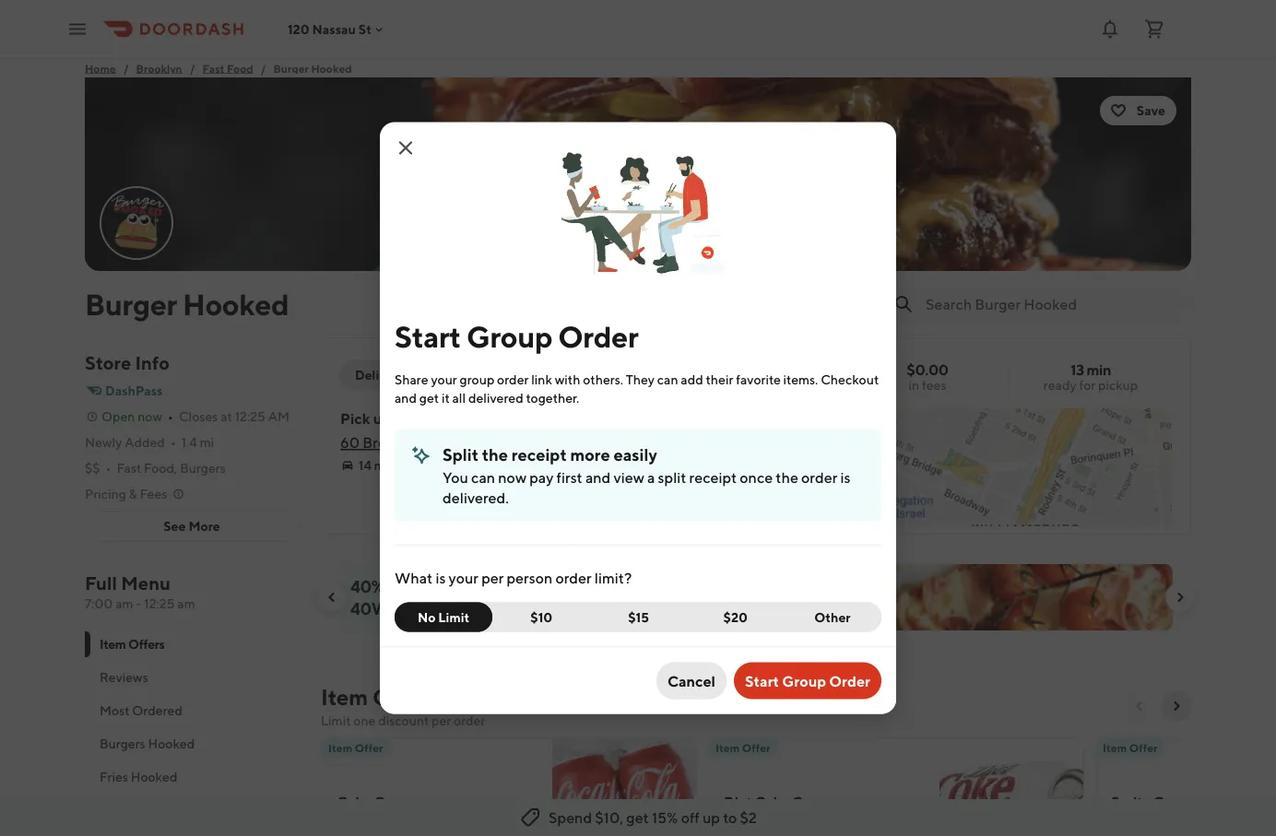 Task type: describe. For each thing, give the bounding box(es) containing it.
in
[[909, 378, 920, 393]]

can for sprite can
[[1153, 794, 1180, 811]]

limit inside item offers limit one discount per order
[[321, 713, 351, 729]]

item offer for coke can
[[328, 742, 383, 754]]

close start group order image
[[395, 137, 417, 159]]

pickup
[[434, 368, 475, 383]]

to for $2
[[723, 809, 737, 827]]

valid
[[466, 599, 501, 618]]

on
[[503, 599, 522, 618]]

$10 button
[[482, 603, 591, 632]]

13 min ready for pickup
[[1044, 361, 1138, 393]]

select promotional banner element
[[701, 631, 812, 664]]

fast food link
[[203, 59, 253, 77]]

view
[[614, 469, 644, 486]]

2 am from the left
[[177, 596, 195, 611]]

split the receipt more easily status
[[395, 429, 882, 522]]

share
[[395, 372, 429, 387]]

first inside 40% off first 2 orders up to $10 off with 40welcome, valid on subtotals $15
[[411, 576, 440, 596]]

spend
[[549, 809, 592, 827]]

items.
[[784, 372, 818, 387]]

sprite can
[[1111, 794, 1180, 811]]

Pickup radio
[[419, 361, 490, 390]]

120 nassau st
[[288, 21, 372, 37]]

easily
[[614, 445, 657, 465]]

fries
[[100, 770, 128, 785]]

$10 inside button
[[531, 610, 553, 625]]

home
[[85, 62, 116, 75]]

no
[[418, 610, 436, 625]]

am
[[268, 409, 290, 424]]

item for sprite can
[[1103, 742, 1127, 754]]

Item Search search field
[[926, 294, 1177, 314]]

0 vertical spatial 12:25
[[235, 409, 266, 424]]

mi
[[200, 435, 214, 450]]

1.4
[[181, 435, 197, 450]]

$10,
[[595, 809, 624, 827]]

offer for coke can
[[355, 742, 383, 754]]

0 vertical spatial •
[[168, 409, 173, 424]]

brooklyn
[[136, 62, 182, 75]]

pick up this order at: 60 broadway
[[340, 410, 481, 451]]

per inside item offers limit one discount per order
[[432, 713, 451, 729]]

split
[[443, 445, 479, 465]]

burgers hooked button
[[85, 728, 299, 761]]

most
[[100, 703, 130, 718]]

together.
[[526, 390, 580, 405]]

0 vertical spatial order
[[558, 320, 638, 354]]

0 vertical spatial the
[[482, 445, 508, 465]]

0 vertical spatial group
[[467, 320, 553, 354]]

1 vertical spatial previous button of carousel image
[[1133, 699, 1147, 714]]

1 / from the left
[[123, 62, 129, 75]]

40% off first 2 orders up to $10 off with 40welcome, valid on subtotals $15
[[350, 576, 630, 618]]

60 broadway link
[[340, 434, 430, 451]]

their
[[706, 372, 734, 387]]

1 horizontal spatial fast
[[203, 62, 225, 75]]

pick
[[340, 410, 370, 427]]

no limit
[[418, 610, 470, 625]]

see more
[[163, 519, 220, 534]]

1 vertical spatial group
[[516, 368, 554, 383]]

2 vertical spatial group
[[782, 672, 826, 690]]

and inside split the receipt more easily you can now pay first and view a split receipt once the order is delivered.
[[586, 469, 611, 486]]

most ordered
[[100, 703, 183, 718]]

reviews button
[[85, 661, 299, 694]]

0 horizontal spatial burger
[[85, 287, 177, 321]]

a
[[647, 469, 655, 486]]

food
[[227, 62, 253, 75]]

3 / from the left
[[261, 62, 266, 75]]

start inside button
[[745, 672, 779, 690]]

split
[[658, 469, 687, 486]]

food,
[[144, 461, 177, 476]]

1 vertical spatial •
[[171, 435, 176, 450]]

can for coke can
[[374, 794, 400, 811]]

order inside item offers limit one discount per order
[[454, 713, 485, 729]]

group order
[[516, 368, 593, 383]]

1 horizontal spatial the
[[776, 469, 799, 486]]

1 vertical spatial order
[[557, 368, 593, 383]]

min for 13
[[1087, 361, 1111, 379]]

0 horizontal spatial fast
[[117, 461, 141, 476]]

this
[[394, 410, 420, 427]]

more
[[189, 519, 220, 534]]

$20 button
[[687, 603, 785, 632]]

favorite
[[736, 372, 781, 387]]

40welcome,
[[350, 599, 463, 618]]

share your group order link with others. they can add their favorite items. checkout and get it all delivered together.
[[395, 372, 879, 405]]

drinks
[[100, 803, 137, 818]]

closes
[[179, 409, 218, 424]]

discount
[[378, 713, 429, 729]]

others.
[[583, 372, 623, 387]]

1 vertical spatial your
[[449, 569, 479, 587]]

coke inside diet coke can $3.29
[[755, 794, 789, 811]]

fees
[[922, 378, 947, 393]]

what
[[395, 569, 433, 587]]

60
[[340, 434, 360, 451]]

$0.00 in fees
[[907, 361, 949, 393]]

offers for item offers
[[128, 637, 165, 652]]

split the receipt more easily you can now pay first and view a split receipt once the order is delivered.
[[443, 445, 851, 506]]

diet
[[724, 794, 752, 811]]

hooked for fries hooked
[[131, 770, 177, 785]]

checkout
[[821, 372, 879, 387]]

full
[[85, 573, 117, 594]]

item offer for sprite can
[[1103, 742, 1158, 754]]

full menu 7:00 am - 12:25 am
[[85, 573, 195, 611]]

info
[[135, 352, 170, 374]]

burger hooked
[[85, 287, 289, 321]]

offer for sprite can
[[1130, 742, 1158, 754]]

more
[[570, 445, 610, 465]]

dashpass
[[105, 383, 163, 398]]

No Limit button
[[395, 603, 493, 632]]

13
[[1071, 361, 1084, 379]]

home / brooklyn / fast food / burger hooked
[[85, 62, 352, 75]]

fries hooked
[[100, 770, 177, 785]]

get inside share your group order link with others. they can add their favorite items. checkout and get it all delivered together.
[[419, 390, 439, 405]]

$10 inside 40% off first 2 orders up to $10 off with 40welcome, valid on subtotals $15
[[544, 576, 571, 596]]

start group order inside button
[[745, 672, 871, 690]]

2 horizontal spatial off
[[681, 809, 700, 827]]

see
[[163, 519, 186, 534]]

what is your per person order limit? option group
[[395, 603, 882, 632]]

1 coke from the left
[[337, 794, 371, 811]]

2 vertical spatial •
[[106, 461, 111, 476]]

min for 14
[[374, 458, 396, 473]]

start group order dialog
[[380, 122, 896, 714]]

at:
[[463, 410, 481, 427]]

limit inside 'button'
[[438, 610, 470, 625]]

cancel button
[[657, 663, 727, 700]]

with inside 40% off first 2 orders up to $10 off with 40welcome, valid on subtotals $15
[[598, 576, 630, 596]]

delivery
[[355, 368, 405, 383]]

item for diet coke can
[[716, 742, 740, 754]]

0 vertical spatial previous button of carousel image
[[325, 590, 339, 605]]

powered by google image
[[500, 500, 554, 518]]

1 vertical spatial get
[[627, 809, 649, 827]]

hooked for burger hooked
[[183, 287, 289, 321]]

broadway
[[363, 434, 430, 451]]

120 nassau st button
[[288, 21, 386, 37]]

open now
[[101, 409, 162, 424]]

$15 button
[[590, 603, 688, 632]]

menu
[[121, 573, 171, 594]]

now inside split the receipt more easily you can now pay first and view a split receipt once the order is delivered.
[[498, 469, 527, 486]]

add
[[681, 372, 703, 387]]

home link
[[85, 59, 116, 77]]

2 vertical spatial order
[[829, 672, 871, 690]]

sprite
[[1111, 794, 1150, 811]]

delivered
[[468, 390, 524, 405]]

order inside share your group order link with others. they can add their favorite items. checkout and get it all delivered together.
[[497, 372, 529, 387]]

1 horizontal spatial burger
[[273, 62, 309, 75]]

one
[[353, 713, 376, 729]]

up for spend
[[703, 809, 720, 827]]



Task type: locate. For each thing, give the bounding box(es) containing it.
1 vertical spatial now
[[498, 469, 527, 486]]

receipt
[[512, 445, 567, 465], [689, 469, 737, 486]]

is inside split the receipt more easily you can now pay first and view a split receipt once the order is delivered.
[[841, 469, 851, 486]]

1 vertical spatial is
[[436, 569, 446, 587]]

1 horizontal spatial /
[[190, 62, 195, 75]]

per up valid
[[482, 569, 504, 587]]

fast up pricing & fees
[[117, 461, 141, 476]]

fries hooked button
[[85, 761, 299, 794]]

1 horizontal spatial offer
[[742, 742, 771, 754]]

/ right brooklyn
[[190, 62, 195, 75]]

the right once
[[776, 469, 799, 486]]

up up 60 broadway link
[[373, 410, 391, 427]]

1 horizontal spatial limit
[[438, 610, 470, 625]]

order down other button
[[829, 672, 871, 690]]

item offer
[[328, 742, 383, 754], [716, 742, 771, 754], [1103, 742, 1158, 754]]

1 horizontal spatial now
[[498, 469, 527, 486]]

$10 up subtotals
[[544, 576, 571, 596]]

next button of carousel image
[[1173, 590, 1188, 605]]

off up subtotals
[[574, 576, 595, 596]]

can inside share your group order link with others. they can add their favorite items. checkout and get it all delivered together.
[[657, 372, 678, 387]]

min inside 13 min ready for pickup
[[1087, 361, 1111, 379]]

1 vertical spatial 12:25
[[144, 596, 175, 611]]

most ordered button
[[85, 694, 299, 728]]

0 horizontal spatial offer
[[355, 742, 383, 754]]

fast left food
[[203, 62, 225, 75]]

pickup
[[1098, 378, 1138, 393]]

1 horizontal spatial first
[[557, 469, 583, 486]]

2 item offer from the left
[[716, 742, 771, 754]]

nassau
[[312, 21, 356, 37]]

hooked for burgers hooked
[[148, 736, 195, 752]]

1 horizontal spatial coke
[[755, 794, 789, 811]]

$3.29
[[724, 818, 758, 833]]

offer
[[355, 742, 383, 754], [742, 742, 771, 754], [1130, 742, 1158, 754]]

with
[[555, 372, 580, 387], [598, 576, 630, 596]]

first right pay
[[557, 469, 583, 486]]

1 vertical spatial $10
[[531, 610, 553, 625]]

your up valid
[[449, 569, 479, 587]]

up inside 40% off first 2 orders up to $10 off with 40welcome, valid on subtotals $15
[[504, 576, 523, 596]]

0 horizontal spatial start
[[395, 320, 461, 354]]

0 horizontal spatial to
[[526, 576, 541, 596]]

item offer for diet coke can
[[716, 742, 771, 754]]

offers for item offers limit one discount per order
[[373, 684, 438, 710]]

off
[[387, 576, 408, 596], [574, 576, 595, 596], [681, 809, 700, 827]]

1 vertical spatial the
[[776, 469, 799, 486]]

your up it
[[431, 372, 457, 387]]

group order button
[[505, 361, 604, 390]]

item up diet at bottom
[[716, 742, 740, 754]]

3 can from the left
[[1153, 794, 1180, 811]]

save
[[1137, 103, 1166, 118]]

12:25 inside full menu 7:00 am - 12:25 am
[[144, 596, 175, 611]]

now up newly added • 1.4 mi
[[138, 409, 162, 424]]

coke right diet at bottom
[[755, 794, 789, 811]]

per right discount
[[432, 713, 451, 729]]

• left "closes"
[[168, 409, 173, 424]]

1 horizontal spatial receipt
[[689, 469, 737, 486]]

0 vertical spatial first
[[557, 469, 583, 486]]

orders
[[455, 576, 501, 596]]

can inside split the receipt more easily you can now pay first and view a split receipt once the order is delivered.
[[471, 469, 495, 486]]

the right split
[[482, 445, 508, 465]]

first inside split the receipt more easily you can now pay first and view a split receipt once the order is delivered.
[[557, 469, 583, 486]]

0 horizontal spatial coke
[[337, 794, 371, 811]]

2 horizontal spatial can
[[1153, 794, 1180, 811]]

offers inside item offers limit one discount per order
[[373, 684, 438, 710]]

0 horizontal spatial item offer
[[328, 742, 383, 754]]

first
[[557, 469, 583, 486], [411, 576, 440, 596]]

receipt right split
[[689, 469, 737, 486]]

1 horizontal spatial get
[[627, 809, 649, 827]]

subtotals
[[525, 599, 593, 618]]

offer down "one" on the bottom left of the page
[[355, 742, 383, 754]]

2 coke from the left
[[755, 794, 789, 811]]

order right once
[[801, 469, 838, 486]]

1 horizontal spatial up
[[504, 576, 523, 596]]

0 vertical spatial min
[[1087, 361, 1111, 379]]

burgers down most at left
[[100, 736, 145, 752]]

1 horizontal spatial can
[[657, 372, 678, 387]]

14 min
[[359, 458, 396, 473]]

get
[[419, 390, 439, 405], [627, 809, 649, 827]]

7:00
[[85, 596, 113, 611]]

hooked
[[311, 62, 352, 75], [183, 287, 289, 321], [148, 736, 195, 752], [131, 770, 177, 785]]

can inside diet coke can $3.29
[[792, 794, 818, 811]]

0 horizontal spatial offers
[[128, 637, 165, 652]]

0 horizontal spatial can
[[471, 469, 495, 486]]

open
[[101, 409, 135, 424]]

offer up sprite can
[[1130, 742, 1158, 754]]

order right discount
[[454, 713, 485, 729]]

1 am from the left
[[116, 596, 133, 611]]

order down it
[[423, 410, 460, 427]]

item up "one" on the bottom left of the page
[[321, 684, 368, 710]]

can up delivered. at the bottom left
[[471, 469, 495, 486]]

can down discount
[[374, 794, 400, 811]]

0 horizontal spatial can
[[374, 794, 400, 811]]

0 vertical spatial $10
[[544, 576, 571, 596]]

at
[[221, 409, 232, 424]]

limit right no
[[438, 610, 470, 625]]

can right $2
[[792, 794, 818, 811]]

order up together.
[[557, 368, 593, 383]]

0 vertical spatial up
[[373, 410, 391, 427]]

am left -
[[116, 596, 133, 611]]

0 items, open order cart image
[[1144, 18, 1166, 40]]

1 horizontal spatial off
[[574, 576, 595, 596]]

and
[[395, 390, 417, 405], [586, 469, 611, 486]]

previous button of carousel image
[[325, 590, 339, 605], [1133, 699, 1147, 714]]

up for 40%
[[504, 576, 523, 596]]

0 vertical spatial and
[[395, 390, 417, 405]]

/ right food
[[261, 62, 266, 75]]

$10 right on
[[531, 610, 553, 625]]

off right '15%'
[[681, 809, 700, 827]]

0 horizontal spatial with
[[555, 372, 580, 387]]

Delivery radio
[[340, 361, 431, 390]]

0 horizontal spatial $15
[[596, 599, 621, 618]]

item offer down "one" on the bottom left of the page
[[328, 742, 383, 754]]

0 vertical spatial limit
[[438, 610, 470, 625]]

can right the sprite
[[1153, 794, 1180, 811]]

order
[[558, 320, 638, 354], [557, 368, 593, 383], [829, 672, 871, 690]]

0 vertical spatial start group order
[[395, 320, 638, 354]]

1 horizontal spatial item offer
[[716, 742, 771, 754]]

2 horizontal spatial offer
[[1130, 742, 1158, 754]]

1 horizontal spatial start
[[745, 672, 779, 690]]

notification bell image
[[1099, 18, 1121, 40]]

start group order down the "select promotional banner" "element"
[[745, 672, 871, 690]]

for
[[1079, 378, 1096, 393]]

is right once
[[841, 469, 851, 486]]

1 horizontal spatial per
[[482, 569, 504, 587]]

item offer up the sprite
[[1103, 742, 1158, 754]]

get left it
[[419, 390, 439, 405]]

order inside pick up this order at: 60 broadway
[[423, 410, 460, 427]]

1 vertical spatial start
[[745, 672, 779, 690]]

•
[[168, 409, 173, 424], [171, 435, 176, 450], [106, 461, 111, 476]]

0 vertical spatial fast
[[203, 62, 225, 75]]

&
[[129, 487, 137, 502]]

burgers inside burgers hooked button
[[100, 736, 145, 752]]

1 vertical spatial offers
[[373, 684, 438, 710]]

offer for diet coke can
[[742, 742, 771, 754]]

group of people ordering together image
[[547, 122, 730, 304]]

start group order button
[[734, 663, 882, 700]]

0 horizontal spatial off
[[387, 576, 408, 596]]

item up coke can
[[328, 742, 353, 754]]

2 offer from the left
[[742, 742, 771, 754]]

1 vertical spatial fast
[[117, 461, 141, 476]]

1 horizontal spatial burgers
[[180, 461, 226, 476]]

$15 inside button
[[628, 610, 649, 625]]

2 horizontal spatial /
[[261, 62, 266, 75]]

is right the what
[[436, 569, 446, 587]]

limit left "one" on the bottom left of the page
[[321, 713, 351, 729]]

1 can from the left
[[374, 794, 400, 811]]

fees
[[140, 487, 167, 502]]

am
[[116, 596, 133, 611], [177, 596, 195, 611]]

start group order up link
[[395, 320, 638, 354]]

newly added • 1.4 mi
[[85, 435, 214, 450]]

start group order
[[395, 320, 638, 354], [745, 672, 871, 690]]

offers up discount
[[373, 684, 438, 710]]

group down the "select promotional banner" "element"
[[782, 672, 826, 690]]

coke down "one" on the bottom left of the page
[[337, 794, 371, 811]]

with up what is your per person order limit? option group
[[598, 576, 630, 596]]

once
[[740, 469, 773, 486]]

link
[[531, 372, 552, 387]]

item offers
[[100, 637, 165, 652]]

1 horizontal spatial start group order
[[745, 672, 871, 690]]

0 horizontal spatial 12:25
[[144, 596, 175, 611]]

cancel
[[668, 672, 716, 690]]

1 vertical spatial min
[[374, 458, 396, 473]]

order up 'delivered' at the top of page
[[497, 372, 529, 387]]

previous button of carousel image left the 40%
[[325, 590, 339, 605]]

coke can
[[337, 794, 400, 811]]

store
[[85, 352, 131, 374]]

diet coke can $3.29
[[724, 794, 818, 833]]

am right -
[[177, 596, 195, 611]]

what is your per person order limit?
[[395, 569, 632, 587]]

0 vertical spatial offers
[[128, 637, 165, 652]]

0 vertical spatial get
[[419, 390, 439, 405]]

0 horizontal spatial now
[[138, 409, 162, 424]]

person
[[507, 569, 553, 587]]

1 vertical spatial burgers
[[100, 736, 145, 752]]

/
[[123, 62, 129, 75], [190, 62, 195, 75], [261, 62, 266, 75]]

1 horizontal spatial and
[[586, 469, 611, 486]]

0 horizontal spatial am
[[116, 596, 133, 611]]

12:25 right -
[[144, 596, 175, 611]]

offers up reviews
[[128, 637, 165, 652]]

0 horizontal spatial first
[[411, 576, 440, 596]]

1 vertical spatial up
[[504, 576, 523, 596]]

delivered.
[[443, 489, 509, 506]]

up up on
[[504, 576, 523, 596]]

it
[[442, 390, 450, 405]]

newly
[[85, 435, 122, 450]]

and inside share your group order link with others. they can add their favorite items. checkout and get it all delivered together.
[[395, 390, 417, 405]]

receipt up pay
[[512, 445, 567, 465]]

0 vertical spatial now
[[138, 409, 162, 424]]

order inside split the receipt more easily you can now pay first and view a split receipt once the order is delivered.
[[801, 469, 838, 486]]

• closes at 12:25 am
[[168, 409, 290, 424]]

map region
[[492, 363, 1200, 599]]

group up together.
[[516, 368, 554, 383]]

0 vertical spatial to
[[526, 576, 541, 596]]

up inside pick up this order at: 60 broadway
[[373, 410, 391, 427]]

to up $10 button
[[526, 576, 541, 596]]

1 item offer from the left
[[328, 742, 383, 754]]

2
[[442, 576, 452, 596]]

burger hooked image
[[85, 77, 1192, 271], [101, 188, 172, 258]]

0 horizontal spatial the
[[482, 445, 508, 465]]

1 horizontal spatial to
[[723, 809, 737, 827]]

order up others. in the left of the page
[[558, 320, 638, 354]]

0 vertical spatial burgers
[[180, 461, 226, 476]]

0 horizontal spatial start group order
[[395, 320, 638, 354]]

0 vertical spatial receipt
[[512, 445, 567, 465]]

and down more
[[586, 469, 611, 486]]

open menu image
[[66, 18, 89, 40]]

1 vertical spatial per
[[432, 713, 451, 729]]

get left '15%'
[[627, 809, 649, 827]]

1 vertical spatial can
[[471, 469, 495, 486]]

• left 1.4 on the left
[[171, 435, 176, 450]]

drinks button
[[85, 794, 299, 827]]

0 vertical spatial burger
[[273, 62, 309, 75]]

0 vertical spatial per
[[482, 569, 504, 587]]

previous button of carousel image left next button of carousel image
[[1133, 699, 1147, 714]]

can left "add"
[[657, 372, 678, 387]]

hooked inside button
[[148, 736, 195, 752]]

Other button
[[784, 603, 882, 632]]

pricing
[[85, 487, 126, 502]]

1 horizontal spatial can
[[792, 794, 818, 811]]

/ right home link
[[123, 62, 129, 75]]

order up subtotals
[[556, 569, 592, 587]]

group
[[460, 372, 495, 387]]

save button
[[1100, 96, 1177, 125]]

with inside share your group order link with others. they can add their favorite items. checkout and get it all delivered together.
[[555, 372, 580, 387]]

1 offer from the left
[[355, 742, 383, 754]]

first left 2
[[411, 576, 440, 596]]

start down the "select promotional banner" "element"
[[745, 672, 779, 690]]

item offer up diet at bottom
[[716, 742, 771, 754]]

2 / from the left
[[190, 62, 195, 75]]

1 vertical spatial to
[[723, 809, 737, 827]]

to for $10
[[526, 576, 541, 596]]

your inside share your group order link with others. they can add their favorite items. checkout and get it all delivered together.
[[431, 372, 457, 387]]

burgers down the mi
[[180, 461, 226, 476]]

0 vertical spatial start
[[395, 320, 461, 354]]

per inside start group order dialog
[[482, 569, 504, 587]]

burger down 120
[[273, 62, 309, 75]]

• right $$
[[106, 461, 111, 476]]

item up the sprite
[[1103, 742, 1127, 754]]

item for coke can
[[328, 742, 353, 754]]

and down share at the top
[[395, 390, 417, 405]]

limit?
[[595, 569, 632, 587]]

store info
[[85, 352, 170, 374]]

1 vertical spatial start group order
[[745, 672, 871, 690]]

40%
[[350, 576, 384, 596]]

item up reviews
[[100, 637, 126, 652]]

0 horizontal spatial /
[[123, 62, 129, 75]]

0 horizontal spatial receipt
[[512, 445, 567, 465]]

off up 40welcome,
[[387, 576, 408, 596]]

1 horizontal spatial previous button of carousel image
[[1133, 699, 1147, 714]]

min right '13'
[[1087, 361, 1111, 379]]

15%
[[652, 809, 678, 827]]

brooklyn link
[[136, 59, 182, 77]]

item offers heading
[[321, 682, 438, 712]]

can
[[374, 794, 400, 811], [792, 794, 818, 811], [1153, 794, 1180, 811]]

3 item offer from the left
[[1103, 742, 1158, 754]]

0 horizontal spatial limit
[[321, 713, 351, 729]]

st
[[359, 21, 372, 37]]

1 vertical spatial first
[[411, 576, 440, 596]]

to left $2
[[723, 809, 737, 827]]

offer up diet at bottom
[[742, 742, 771, 754]]

with up together.
[[555, 372, 580, 387]]

0 horizontal spatial previous button of carousel image
[[325, 590, 339, 605]]

1 vertical spatial with
[[598, 576, 630, 596]]

pricing & fees
[[85, 487, 167, 502]]

120
[[288, 21, 310, 37]]

1 vertical spatial receipt
[[689, 469, 737, 486]]

start up order methods option group
[[395, 320, 461, 354]]

order methods option group
[[340, 361, 490, 390]]

they
[[626, 372, 655, 387]]

group up link
[[467, 320, 553, 354]]

1 vertical spatial burger
[[85, 287, 177, 321]]

hooked inside button
[[131, 770, 177, 785]]

order
[[497, 372, 529, 387], [423, 410, 460, 427], [801, 469, 838, 486], [556, 569, 592, 587], [454, 713, 485, 729]]

item inside item offers limit one discount per order
[[321, 684, 368, 710]]

to inside 40% off first 2 orders up to $10 off with 40welcome, valid on subtotals $15
[[526, 576, 541, 596]]

0 horizontal spatial is
[[436, 569, 446, 587]]

min right the 14
[[374, 458, 396, 473]]

1 vertical spatial and
[[586, 469, 611, 486]]

1 horizontal spatial min
[[1087, 361, 1111, 379]]

12:25 right at
[[235, 409, 266, 424]]

limit
[[438, 610, 470, 625], [321, 713, 351, 729]]

burgers
[[180, 461, 226, 476], [100, 736, 145, 752]]

up left $3.29
[[703, 809, 720, 827]]

1 horizontal spatial $15
[[628, 610, 649, 625]]

now left pay
[[498, 469, 527, 486]]

burgers hooked
[[100, 736, 195, 752]]

burger up store info
[[85, 287, 177, 321]]

2 can from the left
[[792, 794, 818, 811]]

0 horizontal spatial min
[[374, 458, 396, 473]]

0 horizontal spatial get
[[419, 390, 439, 405]]

$15 inside 40% off first 2 orders up to $10 off with 40welcome, valid on subtotals $15
[[596, 599, 621, 618]]

0 vertical spatial your
[[431, 372, 457, 387]]

next button of carousel image
[[1169, 699, 1184, 714]]

3 offer from the left
[[1130, 742, 1158, 754]]



Task type: vqa. For each thing, say whether or not it's contained in the screenshot.
Local Chefs
no



